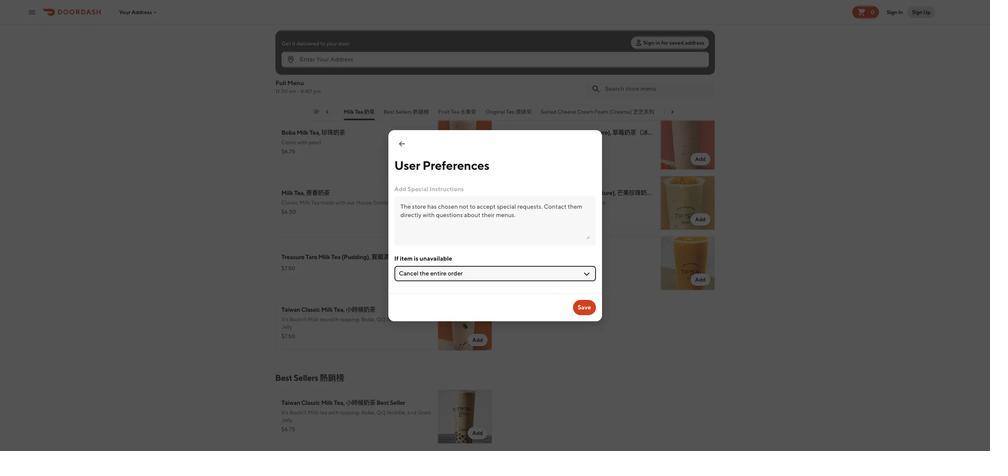 Task type: describe. For each thing, give the bounding box(es) containing it.
milk tea, 蔗香奶茶 classic milk tea made with our house golden sugar syrup. $6.50
[[281, 189, 423, 215]]

best inside best sellers 熱銷榜 "button"
[[384, 109, 395, 115]]

草莓奶茶（冰沙口感）
[[613, 129, 672, 136]]

fruit
[[438, 109, 450, 115]]

fruit tea 水果茶 button
[[438, 108, 476, 120]]

鐵觀音奶茶
[[341, 65, 371, 72]]

add for taiwan classic milk tea, 小時候奶茶 best seller
[[472, 430, 483, 436]]

up
[[924, 9, 931, 15]]

jasmine green milk tea, 茉莉綠奶茶 image
[[661, 55, 715, 110]]

boba for boba mango milk tea (smoothie texture), 芒果珍珠奶茶（冰沙口感）
[[504, 189, 519, 197]]

popular items button
[[301, 108, 334, 120]]

to
[[320, 40, 325, 47]]

preferences
[[423, 158, 490, 172]]

grass inside taiwan classic milk tea, 小時候奶茶 it's back!!! milk tea with topping: boba, qq noodle, grass jelly $7.50
[[407, 316, 421, 322]]

special
[[408, 185, 428, 193]]

in inside sign in for saved address link
[[655, 40, 660, 46]]

add for strawberry milk tea (smoothie texture), 草莓奶茶（冰沙口感）
[[695, 156, 706, 162]]

user preferences dialog
[[388, 130, 602, 321]]

boba mango milk tea (smoothie texture), 芒果珍珠奶茶（冰沙口感） image
[[661, 176, 715, 230]]

tea, inside taiwan classic milk tea, 小時候奶茶 best seller it's back!!! milk tea with topping: boba, qq noddle, and grass jelly $6.75
[[334, 399, 345, 406]]

taiwan for taiwan classic milk tea, 小時候奶茶 best seller
[[281, 399, 300, 406]]

am
[[289, 88, 296, 94]]

delivered
[[296, 40, 319, 47]]

芝芝系列
[[633, 109, 654, 115]]

scroll menu navigation right image
[[669, 109, 675, 115]]

2 vertical spatial boba
[[504, 200, 517, 206]]

original tea 原味茶 button
[[485, 108, 532, 120]]

green
[[528, 73, 544, 80]]

sign for sign in
[[887, 9, 897, 15]]

1 vertical spatial milk tea 奶茶
[[344, 109, 374, 115]]

get it delivered to your door
[[281, 40, 349, 47]]

$7.75
[[504, 209, 517, 215]]

golden
[[373, 200, 391, 206]]

your address
[[119, 9, 152, 15]]

our
[[347, 200, 355, 206]]

珍珠奶茶
[[321, 129, 345, 136]]

treasure taro  milk tea (pudding), 寶藏濃芋奶茶
[[281, 253, 407, 261]]

(pudding),
[[342, 253, 370, 261]]

蔗香奶茶
[[306, 189, 330, 197]]

add button for boba mango milk tea (smoothie texture), 芒果珍珠奶茶（冰沙口感）
[[691, 213, 710, 226]]

house
[[356, 200, 372, 206]]

taiwan classic milk tea, 小時候奶茶 it's back!!! milk tea with topping: boba, qq noodle, grass jelly $7.50
[[281, 306, 421, 339]]

popular items
[[301, 109, 334, 115]]

classic inside milk tea, 蔗香奶茶 classic milk tea made with our house golden sugar syrup. $6.50
[[281, 200, 298, 206]]

milky
[[319, 83, 332, 89]]

sign in link
[[882, 4, 908, 20]]

scroll menu navigation left image
[[324, 109, 330, 115]]

Item Search search field
[[605, 85, 709, 93]]

smoothie inside strawberry milk tea (smoothie texture), 草莓奶茶（冰沙口感） strawberry milk tea in smoothie texture
[[559, 139, 582, 145]]

original tea 原味茶
[[485, 109, 532, 115]]

jasmine
[[504, 73, 526, 80]]

0 horizontal spatial best sellers 熱銷榜
[[275, 373, 344, 383]]

11:30
[[275, 88, 288, 94]]

made
[[321, 200, 334, 206]]

0 vertical spatial and
[[401, 75, 410, 81]]

in
[[898, 9, 903, 15]]

pm
[[313, 88, 321, 94]]

tea inside fruit tea 水果茶 button
[[451, 109, 459, 115]]

小時候奶茶 for taiwan classic milk tea, 小時候奶茶 best seller
[[346, 399, 376, 406]]

qq inside taiwan classic milk tea, 小時候奶茶 best seller it's back!!! milk tea with topping: boba, qq noddle, and grass jelly $6.75
[[377, 409, 386, 416]]

treasure taro  milk tea (pudding), 寶藏濃芋奶茶 image
[[438, 236, 492, 290]]

with inside the tie guan yin milk tea, 鐵觀音奶茶 roasted oolong milk tea with a hint of bitterness and combination of milky and creamy texture. $6.75
[[343, 75, 354, 81]]

instructions
[[430, 185, 464, 193]]

jasmine green milk tea, 茉莉綠奶茶
[[504, 73, 600, 80]]

原味茶
[[516, 109, 532, 115]]

come
[[281, 139, 296, 145]]

foam
[[594, 109, 608, 115]]

in inside strawberry milk tea (smoothie texture), 草莓奶茶（冰沙口感） strawberry milk tea in smoothie texture
[[553, 139, 558, 145]]

小時候奶茶 for taiwan classic milk tea, 小時候奶茶
[[346, 306, 376, 313]]

topping: inside taiwan classic milk tea, 小時候奶茶 it's back!!! milk tea with topping: boba, qq noodle, grass jelly $7.50
[[340, 316, 360, 322]]

door
[[338, 40, 349, 47]]

guan
[[291, 65, 306, 72]]

taro
[[306, 253, 317, 261]]

boba milk tea, 珍珠奶茶 image
[[438, 116, 492, 170]]

2 strawberry from the top
[[504, 139, 531, 145]]

boba, inside taiwan classic milk tea, 小時候奶茶 it's back!!! milk tea with topping: boba, qq noodle, grass jelly $7.50
[[361, 316, 375, 322]]

1 vertical spatial best
[[275, 373, 292, 383]]

salted
[[541, 109, 556, 115]]

add special instructions
[[394, 185, 464, 193]]

hot drinks (16oz) 熱飲
[[663, 109, 717, 115]]

saved
[[669, 40, 684, 46]]

芒果珍珠奶茶（冰沙口感）
[[617, 189, 688, 197]]

treasure
[[281, 253, 305, 261]]

bitterness
[[375, 75, 400, 81]]

tea inside milk tea, 蔗香奶茶 classic milk tea made with our house golden sugar syrup. $6.50
[[311, 200, 320, 206]]

tea, inside milk tea, 蔗香奶茶 classic milk tea made with our house golden sugar syrup. $6.50
[[294, 189, 305, 197]]

best sellers 熱銷榜 button
[[384, 108, 429, 120]]

$6.75 inside the tie guan yin milk tea, 鐵觀音奶茶 roasted oolong milk tea with a hint of bitterness and combination of milky and creamy texture. $6.75
[[281, 92, 295, 98]]

syrup.
[[407, 200, 423, 206]]

roasted
[[281, 75, 302, 81]]

classic for taiwan classic milk tea, 小時候奶茶
[[301, 306, 320, 313]]

tea, inside taiwan classic milk tea, 小時候奶茶 it's back!!! milk tea with topping: boba, qq noodle, grass jelly $7.50
[[334, 306, 345, 313]]

texture inside strawberry milk tea (smoothie texture), 草莓奶茶（冰沙口感） strawberry milk tea in smoothie texture
[[583, 139, 602, 145]]

boba mango milk tea (smoothie texture), 芒果珍珠奶茶（冰沙口感） boba mango milk tea in smoothie texture $7.75
[[504, 189, 688, 215]]

sign in for saved address link
[[631, 37, 709, 49]]

add for boba mango milk tea (smoothie texture), 芒果珍珠奶茶（冰沙口感）
[[695, 216, 706, 222]]

back!!! inside taiwan classic milk tea, 小時候奶茶 best seller it's back!!! milk tea with topping: boba, qq noddle, and grass jelly $6.75
[[290, 409, 307, 416]]

sign up
[[912, 9, 931, 15]]

hint
[[359, 75, 368, 81]]

and inside taiwan classic milk tea, 小時候奶茶 best seller it's back!!! milk tea with topping: boba, qq noddle, and grass jelly $6.75
[[408, 409, 417, 416]]

texture inside boba mango milk tea (smoothie texture), 芒果珍珠奶茶（冰沙口感） boba mango milk tea in smoothie texture $7.75
[[588, 200, 606, 206]]

noodle,
[[387, 316, 406, 322]]

1 vertical spatial and
[[333, 83, 342, 89]]

8:40
[[300, 88, 312, 94]]

(smoothie inside boba mango milk tea (smoothie texture), 芒果珍珠奶茶（冰沙口感） boba mango milk tea in smoothie texture $7.75
[[563, 189, 591, 197]]

$7.50 inside taiwan classic milk tea, 小時候奶茶 it's back!!! milk tea with topping: boba, qq noodle, grass jelly $7.50
[[281, 333, 295, 339]]

user preferences
[[394, 158, 490, 172]]

original
[[485, 109, 505, 115]]

0 horizontal spatial 熱銷榜
[[320, 373, 344, 383]]

0
[[871, 9, 875, 15]]

Add Special Instructions text field
[[401, 202, 590, 239]]

back image
[[397, 139, 407, 148]]

milk tea, 蔗香奶茶 image
[[438, 176, 492, 230]]

fruit tea 水果茶
[[438, 109, 476, 115]]

(smoothie inside strawberry milk tea (smoothie texture), 草莓奶茶（冰沙口感） strawberry milk tea in smoothie texture
[[558, 129, 586, 136]]

full menu 11:30 am - 8:40 pm
[[275, 79, 321, 94]]

水果茶
[[460, 109, 476, 115]]

user
[[394, 158, 420, 172]]

qq inside taiwan classic milk tea, 小時候奶茶 it's back!!! milk tea with topping: boba, qq noodle, grass jelly $7.50
[[377, 316, 386, 322]]

it's inside taiwan classic milk tea, 小時候奶茶 it's back!!! milk tea with topping: boba, qq noodle, grass jelly $7.50
[[281, 316, 289, 322]]

0 vertical spatial milk tea 奶茶
[[275, 39, 324, 48]]

add for milk tea, 蔗香奶茶
[[472, 216, 483, 222]]

popular
[[301, 109, 320, 115]]

strawberry milk tea (smoothie texture), 草莓奶茶（冰沙口感） strawberry milk tea in smoothie texture
[[504, 129, 672, 145]]

sign in for saved address
[[643, 40, 704, 46]]



Task type: vqa. For each thing, say whether or not it's contained in the screenshot.
Fickett $1.99
no



Task type: locate. For each thing, give the bounding box(es) containing it.
2 back!!! from the top
[[290, 409, 307, 416]]

0 vertical spatial $6.50
[[281, 209, 296, 215]]

classic inside taiwan classic milk tea, 小時候奶茶 best seller it's back!!! milk tea with topping: boba, qq noddle, and grass jelly $6.75
[[301, 399, 320, 406]]

it
[[292, 40, 295, 47]]

boba, inside taiwan classic milk tea, 小時候奶茶 best seller it's back!!! milk tea with topping: boba, qq noddle, and grass jelly $6.75
[[361, 409, 375, 416]]

$7.50
[[281, 265, 295, 271], [281, 333, 295, 339]]

1 vertical spatial topping:
[[340, 409, 360, 416]]

menu
[[287, 79, 304, 87]]

2 tea from the top
[[320, 409, 327, 416]]

cheese
[[557, 109, 576, 115]]

$6.75 inside boba milk tea, 珍珠奶茶 come with pearl $6.75
[[281, 148, 295, 155]]

boba milk tea, 珍珠奶茶 come with pearl $6.75
[[281, 129, 345, 155]]

1 vertical spatial smoothie
[[563, 200, 586, 206]]

1 vertical spatial 熱銷榜
[[320, 373, 344, 383]]

1 vertical spatial it's
[[281, 409, 289, 416]]

best sellers 熱銷榜
[[384, 109, 429, 115], [275, 373, 344, 383]]

taiwan
[[281, 306, 300, 313], [281, 399, 300, 406]]

with inside boba milk tea, 珍珠奶茶 come with pearl $6.75
[[297, 139, 308, 145]]

0 vertical spatial 熱銷榜
[[413, 109, 429, 115]]

2 qq from the top
[[377, 409, 386, 416]]

1 vertical spatial mango
[[518, 200, 535, 206]]

1 vertical spatial jelly
[[281, 417, 293, 423]]

sellers inside "button"
[[396, 109, 412, 115]]

back!!!
[[290, 316, 307, 322], [290, 409, 307, 416]]

0 vertical spatial tea
[[320, 316, 327, 322]]

if
[[394, 255, 399, 262]]

classic
[[281, 200, 298, 206], [301, 306, 320, 313], [301, 399, 320, 406]]

qq left 'noodle,'
[[377, 316, 386, 322]]

$6.75
[[281, 92, 295, 98], [281, 148, 295, 155], [281, 426, 295, 432]]

1 horizontal spatial milk tea 奶茶
[[344, 109, 374, 115]]

1 vertical spatial boba
[[504, 189, 519, 197]]

tea inside the tie guan yin milk tea, 鐵觀音奶茶 roasted oolong milk tea with a hint of bitterness and combination of milky and creamy texture. $6.75
[[334, 75, 342, 81]]

1 vertical spatial (smoothie
[[563, 189, 591, 197]]

1 vertical spatial grass
[[418, 409, 431, 416]]

1 vertical spatial 小時候奶茶
[[346, 399, 376, 406]]

hot
[[663, 109, 673, 115]]

0 vertical spatial boba,
[[361, 316, 375, 322]]

0 vertical spatial it's
[[281, 316, 289, 322]]

寶藏濃芋奶茶
[[371, 253, 407, 261]]

sign left in
[[887, 9, 897, 15]]

0 vertical spatial strawberry
[[504, 129, 534, 136]]

sellers
[[396, 109, 412, 115], [294, 373, 318, 383]]

sign left up
[[912, 9, 923, 15]]

unavailable
[[420, 255, 452, 262]]

1 taiwan from the top
[[281, 306, 300, 313]]

add for jasmine green milk tea, 茉莉綠奶茶
[[695, 96, 706, 102]]

it's
[[281, 316, 289, 322], [281, 409, 289, 416]]

grass right the noddle, at the bottom of page
[[418, 409, 431, 416]]

1 horizontal spatial of
[[369, 75, 374, 81]]

0 vertical spatial back!!!
[[290, 316, 307, 322]]

2 $7.50 from the top
[[281, 333, 295, 339]]

taiwan inside taiwan classic milk tea, 小時候奶茶 best seller it's back!!! milk tea with topping: boba, qq noddle, and grass jelly $6.75
[[281, 399, 300, 406]]

3 $6.75 from the top
[[281, 426, 295, 432]]

2 $6.75 from the top
[[281, 148, 295, 155]]

add button for jasmine green milk tea, 茉莉綠奶茶
[[691, 93, 710, 105]]

with inside taiwan classic milk tea, 小時候奶茶 it's back!!! milk tea with topping: boba, qq noodle, grass jelly $7.50
[[328, 316, 339, 322]]

1 boba, from the top
[[361, 316, 375, 322]]

0 vertical spatial $7.50
[[281, 265, 295, 271]]

sign left the for
[[643, 40, 654, 46]]

texture), inside boba mango milk tea (smoothie texture), 芒果珍珠奶茶（冰沙口感） boba mango milk tea in smoothie texture $7.75
[[592, 189, 616, 197]]

qq left the noddle, at the bottom of page
[[377, 409, 386, 416]]

0 vertical spatial smoothie
[[559, 139, 582, 145]]

0 vertical spatial 小時候奶茶
[[346, 306, 376, 313]]

1 it's from the top
[[281, 316, 289, 322]]

of down oolong
[[313, 83, 318, 89]]

0 horizontal spatial sign
[[643, 40, 654, 46]]

$6.50
[[281, 209, 296, 215], [504, 265, 519, 271]]

0 vertical spatial (smoothie
[[558, 129, 586, 136]]

小時候奶茶 inside taiwan classic milk tea, 小時候奶茶 best seller it's back!!! milk tea with topping: boba, qq noddle, and grass jelly $6.75
[[346, 399, 376, 406]]

tea inside taiwan classic milk tea, 小時候奶茶 best seller it's back!!! milk tea with topping: boba, qq noddle, and grass jelly $6.75
[[320, 409, 327, 416]]

tie
[[281, 65, 290, 72]]

1 vertical spatial strawberry
[[504, 139, 531, 145]]

1 qq from the top
[[377, 316, 386, 322]]

sugar
[[392, 200, 406, 206]]

boba inside boba milk tea, 珍珠奶茶 come with pearl $6.75
[[281, 129, 296, 136]]

1 horizontal spatial 奶茶
[[364, 109, 374, 115]]

0 vertical spatial grass
[[407, 316, 421, 322]]

0 horizontal spatial 奶茶
[[307, 39, 324, 48]]

it's inside taiwan classic milk tea, 小時候奶茶 best seller it's back!!! milk tea with topping: boba, qq noddle, and grass jelly $6.75
[[281, 409, 289, 416]]

1 strawberry from the top
[[504, 129, 534, 136]]

taiwan for taiwan classic milk tea, 小時候奶茶
[[281, 306, 300, 313]]

0 vertical spatial sellers
[[396, 109, 412, 115]]

0 vertical spatial 奶茶
[[307, 39, 324, 48]]

add inside user preferences "dialog"
[[394, 185, 406, 193]]

奶茶
[[307, 39, 324, 48], [364, 109, 374, 115]]

salted cheese cream foam (creama) 芝芝系列
[[541, 109, 654, 115]]

in
[[655, 40, 660, 46], [553, 139, 558, 145], [558, 200, 562, 206]]

strawberry down 原味茶
[[504, 129, 534, 136]]

0 vertical spatial in
[[655, 40, 660, 46]]

0 vertical spatial classic
[[281, 200, 298, 206]]

topping: inside taiwan classic milk tea, 小時候奶茶 best seller it's back!!! milk tea with topping: boba, qq noddle, and grass jelly $6.75
[[340, 409, 360, 416]]

0 vertical spatial of
[[369, 75, 374, 81]]

add button for milk tea, 蔗香奶茶
[[468, 213, 488, 226]]

-
[[297, 88, 299, 94]]

add button
[[691, 93, 710, 105], [691, 153, 710, 165], [468, 213, 488, 226], [691, 213, 710, 226], [468, 274, 488, 286], [691, 274, 710, 286], [468, 334, 488, 346], [468, 427, 488, 439]]

0 vertical spatial boba
[[281, 129, 296, 136]]

strawberry
[[504, 129, 534, 136], [504, 139, 531, 145]]

jelly inside taiwan classic milk tea, 小時候奶茶 best seller it's back!!! milk tea with topping: boba, qq noddle, and grass jelly $6.75
[[281, 417, 293, 423]]

taiwan classic milk tea, 小時候奶茶 best seller it's back!!! milk tea with topping: boba, qq noddle, and grass jelly $6.75
[[281, 399, 431, 432]]

save
[[578, 304, 591, 311]]

奶茶 left your
[[307, 39, 324, 48]]

hot drinks (16oz) 熱飲 button
[[663, 108, 717, 120]]

topping:
[[340, 316, 360, 322], [340, 409, 360, 416]]

1 vertical spatial back!!!
[[290, 409, 307, 416]]

2 horizontal spatial sign
[[912, 9, 923, 15]]

add
[[695, 96, 706, 102], [695, 156, 706, 162], [394, 185, 406, 193], [472, 216, 483, 222], [695, 216, 706, 222], [472, 277, 483, 283], [695, 277, 706, 283], [472, 337, 483, 343], [472, 430, 483, 436]]

(creama)
[[609, 109, 632, 115]]

tea, inside boba milk tea, 珍珠奶茶 come with pearl $6.75
[[309, 129, 320, 136]]

boba, left the noddle, at the bottom of page
[[361, 409, 375, 416]]

taiwan inside taiwan classic milk tea, 小時候奶茶 it's back!!! milk tea with topping: boba, qq noodle, grass jelly $7.50
[[281, 306, 300, 313]]

add button for taiwan classic milk tea, 小時候奶茶
[[468, 334, 488, 346]]

items
[[321, 109, 334, 115]]

1 horizontal spatial $6.50
[[504, 265, 519, 271]]

sign for sign in for saved address
[[643, 40, 654, 46]]

of
[[369, 75, 374, 81], [313, 83, 318, 89]]

0 horizontal spatial $6.50
[[281, 209, 296, 215]]

back!!! inside taiwan classic milk tea, 小時候奶茶 it's back!!! milk tea with topping: boba, qq noodle, grass jelly $7.50
[[290, 316, 307, 322]]

address
[[685, 40, 704, 46]]

for
[[661, 40, 668, 46]]

1 back!!! from the top
[[290, 316, 307, 322]]

and right the noddle, at the bottom of page
[[408, 409, 417, 416]]

1 vertical spatial $6.50
[[504, 265, 519, 271]]

熱飲
[[706, 109, 717, 115]]

1 vertical spatial $6.75
[[281, 148, 295, 155]]

2 vertical spatial classic
[[301, 399, 320, 406]]

1 vertical spatial 奶茶
[[364, 109, 374, 115]]

boba for boba milk tea, 珍珠奶茶
[[281, 129, 296, 136]]

0 vertical spatial qq
[[377, 316, 386, 322]]

0 vertical spatial texture),
[[588, 129, 611, 136]]

0 vertical spatial topping:
[[340, 316, 360, 322]]

1 horizontal spatial best sellers 熱銷榜
[[384, 109, 429, 115]]

tea inside taiwan classic milk tea, 小時候奶茶 it's back!!! milk tea with topping: boba, qq noodle, grass jelly $7.50
[[320, 316, 327, 322]]

seller
[[390, 399, 405, 406]]

if item is unavailable
[[394, 255, 452, 262]]

1 horizontal spatial sellers
[[396, 109, 412, 115]]

1 vertical spatial texture
[[588, 200, 606, 206]]

0 vertical spatial texture
[[583, 139, 602, 145]]

item
[[400, 255, 413, 262]]

your address button
[[119, 9, 158, 15]]

your
[[326, 40, 337, 47]]

0 vertical spatial mango
[[520, 189, 539, 197]]

熱銷榜 inside "button"
[[413, 109, 429, 115]]

is
[[414, 255, 418, 262]]

tea,
[[329, 65, 340, 72], [558, 73, 569, 80], [309, 129, 320, 136], [294, 189, 305, 197], [334, 306, 345, 313], [334, 399, 345, 406]]

save button
[[573, 300, 596, 315]]

1 vertical spatial $7.50
[[281, 333, 295, 339]]

taiwan classic milk tea, 小時候奶茶 best seller image
[[438, 390, 492, 444]]

2 vertical spatial best
[[377, 399, 389, 406]]

cream
[[577, 109, 593, 115]]

2 小時候奶茶 from the top
[[346, 399, 376, 406]]

2 vertical spatial and
[[408, 409, 417, 416]]

milk
[[275, 39, 291, 48], [317, 65, 328, 72], [546, 73, 557, 80], [322, 75, 333, 81], [344, 109, 354, 115], [297, 129, 308, 136], [535, 129, 547, 136], [532, 139, 543, 145], [281, 189, 293, 197], [540, 189, 551, 197], [300, 200, 310, 206], [536, 200, 547, 206], [318, 253, 330, 261], [321, 306, 333, 313], [308, 316, 319, 322], [321, 399, 333, 406], [308, 409, 319, 416]]

texture.
[[362, 83, 381, 89]]

1 vertical spatial boba,
[[361, 409, 375, 416]]

sign up link
[[908, 6, 935, 18]]

sign inside "link"
[[887, 9, 897, 15]]

grass inside taiwan classic milk tea, 小時候奶茶 best seller it's back!!! milk tea with topping: boba, qq noddle, and grass jelly $6.75
[[418, 409, 431, 416]]

add button for taiwan classic milk tea, 小時候奶茶 best seller
[[468, 427, 488, 439]]

2 vertical spatial $6.75
[[281, 426, 295, 432]]

milk inside boba milk tea, 珍珠奶茶 come with pearl $6.75
[[297, 129, 308, 136]]

1 horizontal spatial 熱銷榜
[[413, 109, 429, 115]]

2 topping: from the top
[[340, 409, 360, 416]]

and right milky
[[333, 83, 342, 89]]

1 tea from the top
[[320, 316, 327, 322]]

2 jelly from the top
[[281, 417, 293, 423]]

texture),
[[588, 129, 611, 136], [592, 189, 616, 197]]

thai milk tea, 手沖泰奶 image
[[661, 236, 715, 290]]

1 topping: from the top
[[340, 316, 360, 322]]

jelly inside taiwan classic milk tea, 小時候奶茶 it's back!!! milk tea with topping: boba, qq noodle, grass jelly $7.50
[[281, 324, 293, 330]]

add for treasure taro  milk tea (pudding), 寶藏濃芋奶茶
[[472, 277, 483, 283]]

grass right 'noodle,'
[[407, 316, 421, 322]]

and right bitterness
[[401, 75, 410, 81]]

creamy
[[343, 83, 361, 89]]

1 vertical spatial sellers
[[294, 373, 318, 383]]

a
[[355, 75, 358, 81]]

$6.75 inside taiwan classic milk tea, 小時候奶茶 best seller it's back!!! milk tea with topping: boba, qq noddle, and grass jelly $6.75
[[281, 426, 295, 432]]

classic for taiwan classic milk tea, 小時候奶茶 best seller
[[301, 399, 320, 406]]

0 horizontal spatial of
[[313, 83, 318, 89]]

smoothie inside boba mango milk tea (smoothie texture), 芒果珍珠奶茶（冰沙口感） boba mango milk tea in smoothie texture $7.75
[[563, 200, 586, 206]]

2 boba, from the top
[[361, 409, 375, 416]]

1 vertical spatial texture),
[[592, 189, 616, 197]]

mango
[[520, 189, 539, 197], [518, 200, 535, 206]]

1 horizontal spatial sign
[[887, 9, 897, 15]]

of up the texture.
[[369, 75, 374, 81]]

taiwan classic milk tea, 小時候奶茶 image
[[438, 297, 492, 351]]

tie guan yin milk tea, 鐵觀音奶茶 image
[[438, 55, 492, 110]]

奶茶 down the texture.
[[364, 109, 374, 115]]

full
[[275, 79, 286, 87]]

0 vertical spatial best sellers 熱銷榜
[[384, 109, 429, 115]]

0 vertical spatial $6.75
[[281, 92, 295, 98]]

0 horizontal spatial sellers
[[294, 373, 318, 383]]

(16oz)
[[690, 109, 705, 115]]

1 vertical spatial tea
[[320, 409, 327, 416]]

tea, inside the tie guan yin milk tea, 鐵觀音奶茶 roasted oolong milk tea with a hint of bitterness and combination of milky and creamy texture. $6.75
[[329, 65, 340, 72]]

tea
[[320, 316, 327, 322], [320, 409, 327, 416]]

in inside boba mango milk tea (smoothie texture), 芒果珍珠奶茶（冰沙口感） boba mango milk tea in smoothie texture $7.75
[[558, 200, 562, 206]]

tea inside "original tea 原味茶" button
[[506, 109, 515, 115]]

1 jelly from the top
[[281, 324, 293, 330]]

$6.50 inside milk tea, 蔗香奶茶 classic milk tea made with our house golden sugar syrup. $6.50
[[281, 209, 296, 215]]

with inside milk tea, 蔗香奶茶 classic milk tea made with our house golden sugar syrup. $6.50
[[335, 200, 346, 206]]

strawberry milk tea (smoothie texture), 草莓奶茶（冰沙口感） image
[[661, 116, 715, 170]]

add for taiwan classic milk tea, 小時候奶茶
[[472, 337, 483, 343]]

0 button
[[853, 6, 879, 18]]

oolong
[[303, 75, 321, 81]]

best inside taiwan classic milk tea, 小時候奶茶 best seller it's back!!! milk tea with topping: boba, qq noddle, and grass jelly $6.75
[[377, 399, 389, 406]]

2 taiwan from the top
[[281, 399, 300, 406]]

0 horizontal spatial milk tea 奶茶
[[275, 39, 324, 48]]

sign for sign up
[[912, 9, 923, 15]]

drinks
[[674, 109, 689, 115]]

yin
[[307, 65, 316, 72]]

combination
[[281, 83, 312, 89]]

1 vertical spatial taiwan
[[281, 399, 300, 406]]

1 vertical spatial classic
[[301, 306, 320, 313]]

get
[[281, 40, 291, 47]]

2 vertical spatial in
[[558, 200, 562, 206]]

classic inside taiwan classic milk tea, 小時候奶茶 it's back!!! milk tea with topping: boba, qq noodle, grass jelly $7.50
[[301, 306, 320, 313]]

1 $7.50 from the top
[[281, 265, 295, 271]]

1 vertical spatial in
[[553, 139, 558, 145]]

0 vertical spatial best
[[384, 109, 395, 115]]

0 vertical spatial taiwan
[[281, 306, 300, 313]]

add button for strawberry milk tea (smoothie texture), 草莓奶茶（冰沙口感）
[[691, 153, 710, 165]]

茉莉綠奶茶
[[570, 73, 600, 80]]

1 vertical spatial qq
[[377, 409, 386, 416]]

1 小時候奶茶 from the top
[[346, 306, 376, 313]]

boba, left 'noodle,'
[[361, 316, 375, 322]]

1 vertical spatial of
[[313, 83, 318, 89]]

1 vertical spatial best sellers 熱銷榜
[[275, 373, 344, 383]]

with inside taiwan classic milk tea, 小時候奶茶 best seller it's back!!! milk tea with topping: boba, qq noddle, and grass jelly $6.75
[[328, 409, 339, 416]]

小時候奶茶 inside taiwan classic milk tea, 小時候奶茶 it's back!!! milk tea with topping: boba, qq noodle, grass jelly $7.50
[[346, 306, 376, 313]]

tie guan yin milk tea, 鐵觀音奶茶 roasted oolong milk tea with a hint of bitterness and combination of milky and creamy texture. $6.75
[[281, 65, 410, 98]]

milk tea 奶茶
[[275, 39, 324, 48], [344, 109, 374, 115]]

open menu image
[[27, 7, 37, 17]]

add button for treasure taro  milk tea (pudding), 寶藏濃芋奶茶
[[468, 274, 488, 286]]

2 it's from the top
[[281, 409, 289, 416]]

0 vertical spatial jelly
[[281, 324, 293, 330]]

strawberry down "original tea 原味茶" button
[[504, 139, 531, 145]]

1 $6.75 from the top
[[281, 92, 295, 98]]

boba,
[[361, 316, 375, 322], [361, 409, 375, 416]]

your
[[119, 9, 131, 15]]

salted cheese cream foam (creama) 芝芝系列 button
[[541, 108, 654, 120]]

texture), inside strawberry milk tea (smoothie texture), 草莓奶茶（冰沙口感） strawberry milk tea in smoothie texture
[[588, 129, 611, 136]]



